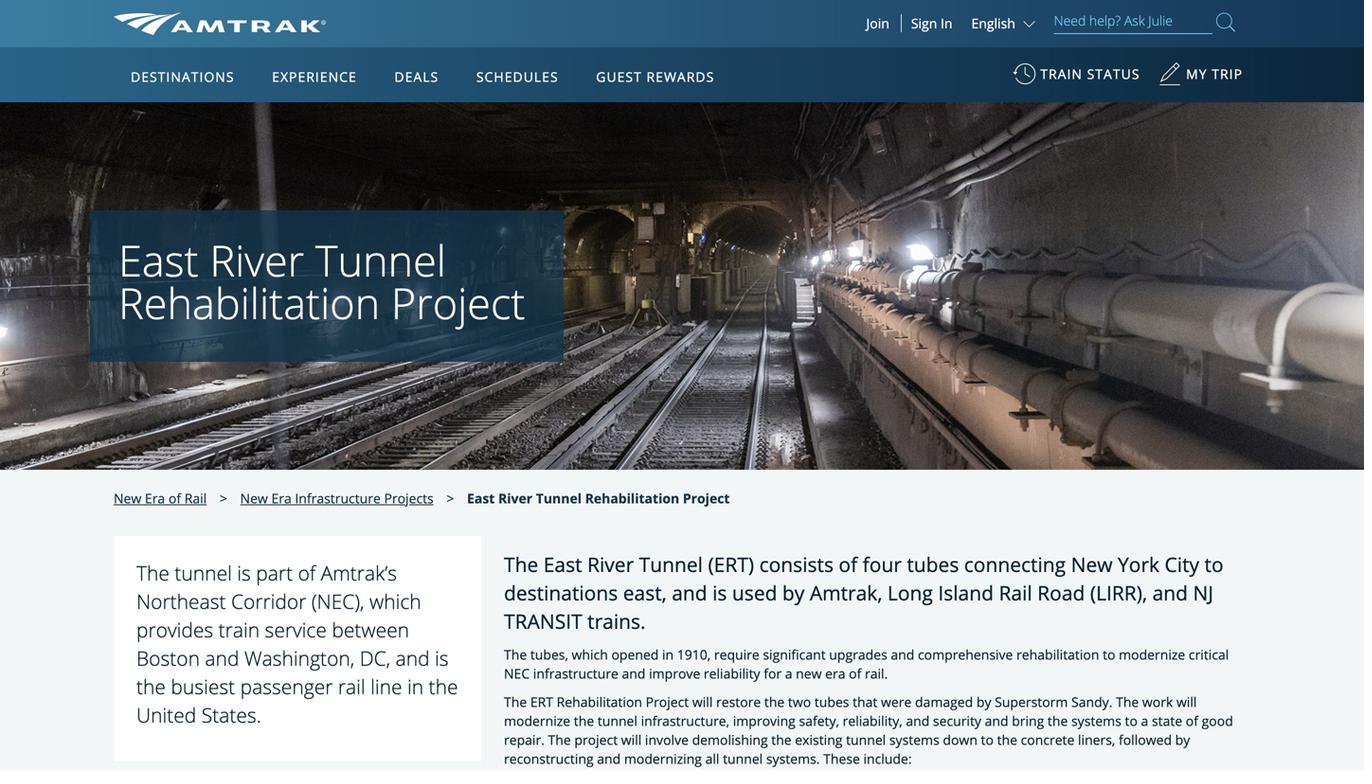 Task type: describe. For each thing, give the bounding box(es) containing it.
states.
[[202, 702, 261, 729]]

long
[[888, 579, 933, 606]]

0 vertical spatial east river tunnel rehabilitation project
[[118, 231, 525, 332]]

infrastructure,
[[641, 712, 729, 730]]

busiest
[[171, 673, 235, 700]]

part
[[256, 559, 293, 586]]

the up united
[[136, 673, 166, 700]]

the up "improving"
[[764, 693, 785, 711]]

in
[[941, 14, 952, 32]]

rewards
[[646, 68, 715, 86]]

era
[[825, 665, 845, 683]]

down
[[943, 731, 977, 749]]

new era infrastructure projects
[[240, 489, 434, 507]]

the up reconstructing
[[548, 731, 571, 749]]

provides
[[136, 616, 213, 643]]

nec
[[504, 665, 530, 683]]

by inside "the east river tunnel (ert) consists of four tubes connecting new york city to destinations east, and is used by amtrak, long island rail road (lirr), and nj transit trains."
[[782, 579, 805, 606]]

the tubes, which opened in 1910, require significant upgrades and comprehensive rehabilitation to modernize critical nec infrastructure and improve reliability for a new era of rail.
[[504, 646, 1229, 683]]

0 vertical spatial east
[[118, 231, 199, 289]]

rail.
[[865, 665, 888, 683]]

amtrak image
[[114, 12, 326, 35]]

sign in button
[[911, 14, 952, 32]]

upgrades
[[829, 646, 887, 664]]

of inside the ert rehabilitation project will restore the two tubes that were damaged by superstorm sandy. the work will modernize the tunnel infrastructure, improving safety, reliability, and security and bring the systems to a state of good repair. the project will involve demolishing the existing tunnel systems down to the concrete liners, followed by reconstructing and modernizing all tunnel systems. these include:
[[1186, 712, 1198, 730]]

era for of
[[145, 489, 165, 507]]

reconstructing
[[504, 750, 594, 768]]

east river tunnel rehabilitation project link
[[467, 489, 730, 507]]

(ert)
[[708, 551, 754, 578]]

new inside "the east river tunnel (ert) consists of four tubes connecting new york city to destinations east, and is used by amtrak, long island rail road (lirr), and nj transit trains."
[[1071, 551, 1113, 578]]

rehabilitation
[[1016, 646, 1099, 664]]

in inside the tubes, which opened in 1910, require significant upgrades and comprehensive rehabilitation to modernize critical nec infrastructure and improve reliability for a new era of rail.
[[662, 646, 674, 664]]

dc,
[[360, 645, 390, 672]]

east,
[[623, 579, 667, 606]]

the up systems.
[[771, 731, 792, 749]]

northeast
[[136, 588, 226, 615]]

the up concrete
[[1048, 712, 1068, 730]]

1 horizontal spatial east
[[467, 489, 495, 507]]

my trip
[[1186, 65, 1243, 83]]

train
[[218, 616, 260, 643]]

tunnel inside "the east river tunnel (ert) consists of four tubes connecting new york city to destinations east, and is used by amtrak, long island rail road (lirr), and nj transit trains."
[[639, 551, 703, 578]]

improving
[[733, 712, 796, 730]]

concrete
[[1021, 731, 1075, 749]]

comprehensive
[[918, 646, 1013, 664]]

my trip button
[[1159, 56, 1243, 102]]

train
[[1040, 65, 1083, 83]]

the right line
[[429, 673, 458, 700]]

rail
[[338, 673, 365, 700]]

tubes,
[[530, 646, 568, 664]]

infrastructure
[[533, 665, 618, 683]]

new for new era infrastructure projects
[[240, 489, 268, 507]]

tunnel down reliability,
[[846, 731, 886, 749]]

search icon image
[[1216, 9, 1235, 35]]

which inside the tubes, which opened in 1910, require significant upgrades and comprehensive rehabilitation to modernize critical nec infrastructure and improve reliability for a new era of rail.
[[572, 646, 608, 664]]

of inside "the east river tunnel (ert) consists of four tubes connecting new york city to destinations east, and is used by amtrak, long island rail road (lirr), and nj transit trains."
[[839, 551, 857, 578]]

1 vertical spatial project
[[683, 489, 730, 507]]

work
[[1142, 693, 1173, 711]]

the up project in the left of the page
[[574, 712, 594, 730]]

reliability,
[[843, 712, 902, 730]]

a inside the ert rehabilitation project will restore the two tubes that were damaged by superstorm sandy. the work will modernize the tunnel infrastructure, improving safety, reliability, and security and bring the systems to a state of good repair. the project will involve demolishing the existing tunnel systems down to the concrete liners, followed by reconstructing and modernizing all tunnel systems. these include:
[[1141, 712, 1148, 730]]

which inside the tunnel is part of amtrak's northeast corridor (nec), which provides train service between boston and washington, dc, and is the busiest passenger rail line in the united states.
[[369, 588, 421, 615]]

connecting
[[964, 551, 1066, 578]]

include:
[[863, 750, 912, 768]]

consists
[[759, 551, 834, 578]]

line
[[370, 673, 402, 700]]

to up followed
[[1125, 712, 1138, 730]]

guest rewards
[[596, 68, 715, 86]]

and down train
[[205, 645, 239, 672]]

english button
[[971, 14, 1040, 32]]

english
[[971, 14, 1015, 32]]

ert
[[530, 693, 553, 711]]

banner containing join
[[0, 0, 1364, 437]]

0 horizontal spatial will
[[621, 731, 642, 749]]

for
[[764, 665, 782, 683]]

and right upgrades at the right of page
[[891, 646, 914, 664]]

trip
[[1212, 65, 1243, 83]]

0 vertical spatial systems
[[1071, 712, 1121, 730]]

improve
[[649, 665, 700, 683]]

the tunnel is part of amtrak's northeast corridor (nec), which provides train service between boston and washington, dc, and is the busiest passenger rail line in the united states.
[[136, 559, 458, 729]]

(lirr),
[[1090, 579, 1147, 606]]

to inside "the east river tunnel (ert) consists of four tubes connecting new york city to destinations east, and is used by amtrak, long island rail road (lirr), and nj transit trains."
[[1204, 551, 1223, 578]]

corridor
[[231, 588, 306, 615]]

project
[[574, 731, 618, 749]]

of inside the tunnel is part of amtrak's northeast corridor (nec), which provides train service between boston and washington, dc, and is the busiest passenger rail line in the united states.
[[298, 559, 316, 586]]

repair.
[[504, 731, 545, 749]]

critical
[[1189, 646, 1229, 664]]

existing
[[795, 731, 843, 749]]

involve
[[645, 731, 689, 749]]

tunnel down demolishing
[[723, 750, 763, 768]]

and down were
[[906, 712, 930, 730]]

tunnel up project in the left of the page
[[598, 712, 637, 730]]

destinations button
[[123, 50, 242, 103]]

tubes for improving
[[814, 693, 849, 711]]

and down opened
[[622, 665, 646, 683]]

new
[[796, 665, 822, 683]]

the down bring
[[997, 731, 1017, 749]]

rail inside "the east river tunnel (ert) consists of four tubes connecting new york city to destinations east, and is used by amtrak, long island rail road (lirr), and nj transit trains."
[[999, 579, 1032, 606]]

between
[[332, 616, 409, 643]]

reliability
[[704, 665, 760, 683]]

my
[[1186, 65, 1207, 83]]

schedules link
[[469, 47, 566, 102]]

four
[[863, 551, 902, 578]]

join
[[866, 14, 889, 32]]

demolishing
[[692, 731, 768, 749]]

nj
[[1193, 579, 1213, 606]]

amtrak's
[[321, 559, 397, 586]]

trains.
[[587, 608, 646, 635]]

a inside the tubes, which opened in 1910, require significant upgrades and comprehensive rehabilitation to modernize critical nec infrastructure and improve reliability for a new era of rail.
[[785, 665, 792, 683]]

good
[[1202, 712, 1233, 730]]

and left bring
[[985, 712, 1008, 730]]

deals button
[[387, 50, 446, 103]]

modernizing
[[624, 750, 702, 768]]

experience button
[[264, 50, 364, 103]]

passenger
[[240, 673, 333, 700]]

the for the tunnel is part of amtrak's northeast corridor (nec), which provides train service between boston and washington, dc, and is the busiest passenger rail line in the united states.
[[136, 559, 169, 586]]

tunnel inside the tunnel is part of amtrak's northeast corridor (nec), which provides train service between boston and washington, dc, and is the busiest passenger rail line in the united states.
[[175, 559, 232, 586]]

train status
[[1040, 65, 1140, 83]]

service
[[265, 616, 327, 643]]



Task type: vqa. For each thing, say whether or not it's contained in the screenshot.
'East River Tunnel Rehabilitation Project' to the top
yes



Task type: locate. For each thing, give the bounding box(es) containing it.
1 horizontal spatial modernize
[[1119, 646, 1185, 664]]

2 vertical spatial project
[[646, 693, 689, 711]]

0 horizontal spatial tunnel
[[315, 231, 446, 289]]

guest rewards button
[[588, 50, 722, 103]]

to right "down"
[[981, 731, 994, 749]]

washington,
[[244, 645, 355, 672]]

0 vertical spatial tunnel
[[315, 231, 446, 289]]

1 vertical spatial in
[[407, 673, 424, 700]]

is left part
[[237, 559, 251, 586]]

and down city
[[1152, 579, 1188, 606]]

is right dc,
[[435, 645, 449, 672]]

schedules
[[476, 68, 559, 86]]

2 horizontal spatial tunnel
[[639, 551, 703, 578]]

0 horizontal spatial rail
[[184, 489, 207, 507]]

the for the tubes, which opened in 1910, require significant upgrades and comprehensive rehabilitation to modernize critical nec infrastructure and improve reliability for a new era of rail.
[[504, 646, 527, 664]]

bring
[[1012, 712, 1044, 730]]

is inside "the east river tunnel (ert) consists of four tubes connecting new york city to destinations east, and is used by amtrak, long island rail road (lirr), and nj transit trains."
[[712, 579, 727, 606]]

new era of rail
[[114, 489, 207, 507]]

1910,
[[677, 646, 711, 664]]

will right project in the left of the page
[[621, 731, 642, 749]]

used
[[732, 579, 777, 606]]

1 vertical spatial modernize
[[504, 712, 570, 730]]

0 horizontal spatial river
[[210, 231, 304, 289]]

tubes for island
[[907, 551, 959, 578]]

2 vertical spatial tunnel
[[639, 551, 703, 578]]

1 vertical spatial by
[[976, 693, 991, 711]]

1 horizontal spatial a
[[1141, 712, 1148, 730]]

2 horizontal spatial east
[[543, 551, 582, 578]]

all
[[705, 750, 719, 768]]

united
[[136, 702, 196, 729]]

and
[[672, 579, 707, 606], [1152, 579, 1188, 606], [205, 645, 239, 672], [396, 645, 430, 672], [891, 646, 914, 664], [622, 665, 646, 683], [906, 712, 930, 730], [985, 712, 1008, 730], [597, 750, 621, 768]]

island
[[938, 579, 994, 606]]

which up between
[[369, 588, 421, 615]]

damaged
[[915, 693, 973, 711]]

1 horizontal spatial tunnel
[[536, 489, 582, 507]]

0 horizontal spatial tubes
[[814, 693, 849, 711]]

Please enter your search item search field
[[1054, 9, 1212, 34]]

1 vertical spatial rehabilitation
[[585, 489, 679, 507]]

these
[[823, 750, 860, 768]]

systems up liners,
[[1071, 712, 1121, 730]]

2 horizontal spatial river
[[587, 551, 634, 578]]

1 era from the left
[[145, 489, 165, 507]]

opened
[[611, 646, 659, 664]]

1 horizontal spatial era
[[271, 489, 292, 507]]

new for new era of rail
[[114, 489, 141, 507]]

1 vertical spatial a
[[1141, 712, 1148, 730]]

significant
[[763, 646, 826, 664]]

by up security
[[976, 693, 991, 711]]

river inside "the east river tunnel (ert) consists of four tubes connecting new york city to destinations east, and is used by amtrak, long island rail road (lirr), and nj transit trains."
[[587, 551, 634, 578]]

sandy.
[[1071, 693, 1113, 711]]

and right dc,
[[396, 645, 430, 672]]

0 horizontal spatial era
[[145, 489, 165, 507]]

systems.
[[766, 750, 820, 768]]

guest
[[596, 68, 642, 86]]

city
[[1165, 551, 1199, 578]]

and right east,
[[672, 579, 707, 606]]

projects
[[384, 489, 434, 507]]

the up destinations
[[504, 551, 538, 578]]

a right "for"
[[785, 665, 792, 683]]

sign in
[[911, 14, 952, 32]]

0 horizontal spatial is
[[237, 559, 251, 586]]

will up state
[[1176, 693, 1197, 711]]

(nec),
[[311, 588, 364, 615]]

1 horizontal spatial is
[[435, 645, 449, 672]]

0 vertical spatial modernize
[[1119, 646, 1185, 664]]

in up 'improve'
[[662, 646, 674, 664]]

the inside "the east river tunnel (ert) consists of four tubes connecting new york city to destinations east, and is used by amtrak, long island rail road (lirr), and nj transit trains."
[[504, 551, 538, 578]]

restore
[[716, 693, 761, 711]]

the left the ert
[[504, 693, 527, 711]]

will up infrastructure,
[[692, 693, 713, 711]]

were
[[881, 693, 912, 711]]

the left 'work'
[[1116, 693, 1139, 711]]

join button
[[855, 14, 902, 32]]

tunnel up northeast
[[175, 559, 232, 586]]

that
[[853, 693, 878, 711]]

will
[[692, 693, 713, 711], [1176, 693, 1197, 711], [621, 731, 642, 749]]

tubes inside "the east river tunnel (ert) consists of four tubes connecting new york city to destinations east, and is used by amtrak, long island rail road (lirr), and nj transit trains."
[[907, 551, 959, 578]]

2 horizontal spatial is
[[712, 579, 727, 606]]

the for the east river tunnel (ert) consists of four tubes connecting new york city to destinations east, and is used by amtrak, long island rail road (lirr), and nj transit trains.
[[504, 551, 538, 578]]

application inside banner
[[184, 158, 639, 423]]

to
[[1204, 551, 1223, 578], [1103, 646, 1115, 664], [1125, 712, 1138, 730], [981, 731, 994, 749]]

is down (ert)
[[712, 579, 727, 606]]

regions map image
[[184, 158, 639, 423]]

1 vertical spatial river
[[498, 489, 532, 507]]

east inside "the east river tunnel (ert) consists of four tubes connecting new york city to destinations east, and is used by amtrak, long island rail road (lirr), and nj transit trains."
[[543, 551, 582, 578]]

to inside the tubes, which opened in 1910, require significant upgrades and comprehensive rehabilitation to modernize critical nec infrastructure and improve reliability for a new era of rail.
[[1103, 646, 1115, 664]]

2 vertical spatial rehabilitation
[[557, 693, 642, 711]]

york
[[1118, 551, 1160, 578]]

2 horizontal spatial by
[[1175, 731, 1190, 749]]

2 horizontal spatial new
[[1071, 551, 1113, 578]]

0 vertical spatial river
[[210, 231, 304, 289]]

0 vertical spatial tubes
[[907, 551, 959, 578]]

of inside the tubes, which opened in 1910, require significant upgrades and comprehensive rehabilitation to modernize critical nec infrastructure and improve reliability for a new era of rail.
[[849, 665, 861, 683]]

1 horizontal spatial river
[[498, 489, 532, 507]]

1 horizontal spatial by
[[976, 693, 991, 711]]

era for infrastructure
[[271, 489, 292, 507]]

1 horizontal spatial in
[[662, 646, 674, 664]]

1 vertical spatial tunnel
[[536, 489, 582, 507]]

0 vertical spatial in
[[662, 646, 674, 664]]

status
[[1087, 65, 1140, 83]]

1 horizontal spatial rail
[[999, 579, 1032, 606]]

0 horizontal spatial east
[[118, 231, 199, 289]]

rehabilitation inside 'east river tunnel rehabilitation project'
[[118, 274, 380, 332]]

rail
[[184, 489, 207, 507], [999, 579, 1032, 606]]

infrastructure
[[295, 489, 381, 507]]

0 horizontal spatial in
[[407, 673, 424, 700]]

0 horizontal spatial which
[[369, 588, 421, 615]]

tubes up long
[[907, 551, 959, 578]]

the up northeast
[[136, 559, 169, 586]]

tubes
[[907, 551, 959, 578], [814, 693, 849, 711]]

by down the consists
[[782, 579, 805, 606]]

2 vertical spatial east
[[543, 551, 582, 578]]

security
[[933, 712, 981, 730]]

boston
[[136, 645, 200, 672]]

1 horizontal spatial which
[[572, 646, 608, 664]]

1 vertical spatial east river tunnel rehabilitation project
[[467, 489, 730, 507]]

sign
[[911, 14, 937, 32]]

modernize inside the tubes, which opened in 1910, require significant upgrades and comprehensive rehabilitation to modernize critical nec infrastructure and improve reliability for a new era of rail.
[[1119, 646, 1185, 664]]

1 vertical spatial tubes
[[814, 693, 849, 711]]

the up nec
[[504, 646, 527, 664]]

modernize down the ert
[[504, 712, 570, 730]]

in inside the tunnel is part of amtrak's northeast corridor (nec), which provides train service between boston and washington, dc, and is the busiest passenger rail line in the united states.
[[407, 673, 424, 700]]

the inside the tunnel is part of amtrak's northeast corridor (nec), which provides train service between boston and washington, dc, and is the busiest passenger rail line in the united states.
[[136, 559, 169, 586]]

new
[[114, 489, 141, 507], [240, 489, 268, 507], [1071, 551, 1113, 578]]

1 vertical spatial rail
[[999, 579, 1032, 606]]

safety,
[[799, 712, 839, 730]]

2 vertical spatial river
[[587, 551, 634, 578]]

experience
[[272, 68, 357, 86]]

0 vertical spatial which
[[369, 588, 421, 615]]

tunnel
[[175, 559, 232, 586], [598, 712, 637, 730], [846, 731, 886, 749], [723, 750, 763, 768]]

project inside the ert rehabilitation project will restore the two tubes that were damaged by superstorm sandy. the work will modernize the tunnel infrastructure, improving safety, reliability, and security and bring the systems to a state of good repair. the project will involve demolishing the existing tunnel systems down to the concrete liners, followed by reconstructing and modernizing all tunnel systems. these include:
[[646, 693, 689, 711]]

deals
[[394, 68, 439, 86]]

1 vertical spatial east
[[467, 489, 495, 507]]

to up nj at the bottom of the page
[[1204, 551, 1223, 578]]

tubes inside the ert rehabilitation project will restore the two tubes that were damaged by superstorm sandy. the work will modernize the tunnel infrastructure, improving safety, reliability, and security and bring the systems to a state of good repair. the project will involve demolishing the existing tunnel systems down to the concrete liners, followed by reconstructing and modernizing all tunnel systems. these include:
[[814, 693, 849, 711]]

to up sandy. at the bottom of page
[[1103, 646, 1115, 664]]

the ert rehabilitation project will restore the two tubes that were damaged by superstorm sandy. the work will modernize the tunnel infrastructure, improving safety, reliability, and security and bring the systems to a state of good repair. the project will involve demolishing the existing tunnel systems down to the concrete liners, followed by reconstructing and modernizing all tunnel systems. these include:
[[504, 693, 1233, 768]]

0 vertical spatial project
[[391, 274, 525, 332]]

0 vertical spatial rail
[[184, 489, 207, 507]]

0 horizontal spatial by
[[782, 579, 805, 606]]

2 era from the left
[[271, 489, 292, 507]]

a up followed
[[1141, 712, 1148, 730]]

the east river tunnel (ert) consists of four tubes connecting new york city to destinations east, and is used by amtrak, long island rail road (lirr), and nj transit trains.
[[504, 551, 1223, 635]]

modernize
[[1119, 646, 1185, 664], [504, 712, 570, 730]]

0 horizontal spatial modernize
[[504, 712, 570, 730]]

require
[[714, 646, 759, 664]]

by down state
[[1175, 731, 1190, 749]]

train status link
[[1013, 56, 1140, 102]]

new era infrastructure projects link
[[240, 489, 434, 507]]

application
[[184, 158, 639, 423]]

liners,
[[1078, 731, 1115, 749]]

in right line
[[407, 673, 424, 700]]

banner
[[0, 0, 1364, 437]]

the for the ert rehabilitation project will restore the two tubes that were damaged by superstorm sandy. the work will modernize the tunnel infrastructure, improving safety, reliability, and security and bring the systems to a state of good repair. the project will involve demolishing the existing tunnel systems down to the concrete liners, followed by reconstructing and modernizing all tunnel systems. these include:
[[504, 693, 527, 711]]

amtrak,
[[810, 579, 882, 606]]

superstorm
[[995, 693, 1068, 711]]

tubes up safety,
[[814, 693, 849, 711]]

project
[[391, 274, 525, 332], [683, 489, 730, 507], [646, 693, 689, 711]]

road
[[1037, 579, 1085, 606]]

0 vertical spatial rehabilitation
[[118, 274, 380, 332]]

the inside the tubes, which opened in 1910, require significant upgrades and comprehensive rehabilitation to modernize critical nec infrastructure and improve reliability for a new era of rail.
[[504, 646, 527, 664]]

1 horizontal spatial new
[[240, 489, 268, 507]]

and down project in the left of the page
[[597, 750, 621, 768]]

the
[[136, 673, 166, 700], [429, 673, 458, 700], [764, 693, 785, 711], [574, 712, 594, 730], [1048, 712, 1068, 730], [771, 731, 792, 749], [997, 731, 1017, 749]]

modernize inside the ert rehabilitation project will restore the two tubes that were damaged by superstorm sandy. the work will modernize the tunnel infrastructure, improving safety, reliability, and security and bring the systems to a state of good repair. the project will involve demolishing the existing tunnel systems down to the concrete liners, followed by reconstructing and modernizing all tunnel systems. these include:
[[504, 712, 570, 730]]

1 horizontal spatial tubes
[[907, 551, 959, 578]]

era
[[145, 489, 165, 507], [271, 489, 292, 507]]

1 horizontal spatial systems
[[1071, 712, 1121, 730]]

destinations
[[504, 579, 618, 606]]

rehabilitation
[[118, 274, 380, 332], [585, 489, 679, 507], [557, 693, 642, 711]]

0 horizontal spatial new
[[114, 489, 141, 507]]

0 horizontal spatial a
[[785, 665, 792, 683]]

1 vertical spatial which
[[572, 646, 608, 664]]

0 vertical spatial by
[[782, 579, 805, 606]]

by
[[782, 579, 805, 606], [976, 693, 991, 711], [1175, 731, 1190, 749]]

0 horizontal spatial systems
[[889, 731, 939, 749]]

which up infrastructure at the left of page
[[572, 646, 608, 664]]

1 horizontal spatial will
[[692, 693, 713, 711]]

1 vertical spatial systems
[[889, 731, 939, 749]]

systems up include:
[[889, 731, 939, 749]]

2 vertical spatial by
[[1175, 731, 1190, 749]]

modernize up 'work'
[[1119, 646, 1185, 664]]

two
[[788, 693, 811, 711]]

which
[[369, 588, 421, 615], [572, 646, 608, 664]]

2 horizontal spatial will
[[1176, 693, 1197, 711]]

0 vertical spatial a
[[785, 665, 792, 683]]

destinations
[[131, 68, 234, 86]]

rehabilitation inside the ert rehabilitation project will restore the two tubes that were damaged by superstorm sandy. the work will modernize the tunnel infrastructure, improving safety, reliability, and security and bring the systems to a state of good repair. the project will involve demolishing the existing tunnel systems down to the concrete liners, followed by reconstructing and modernizing all tunnel systems. these include:
[[557, 693, 642, 711]]



